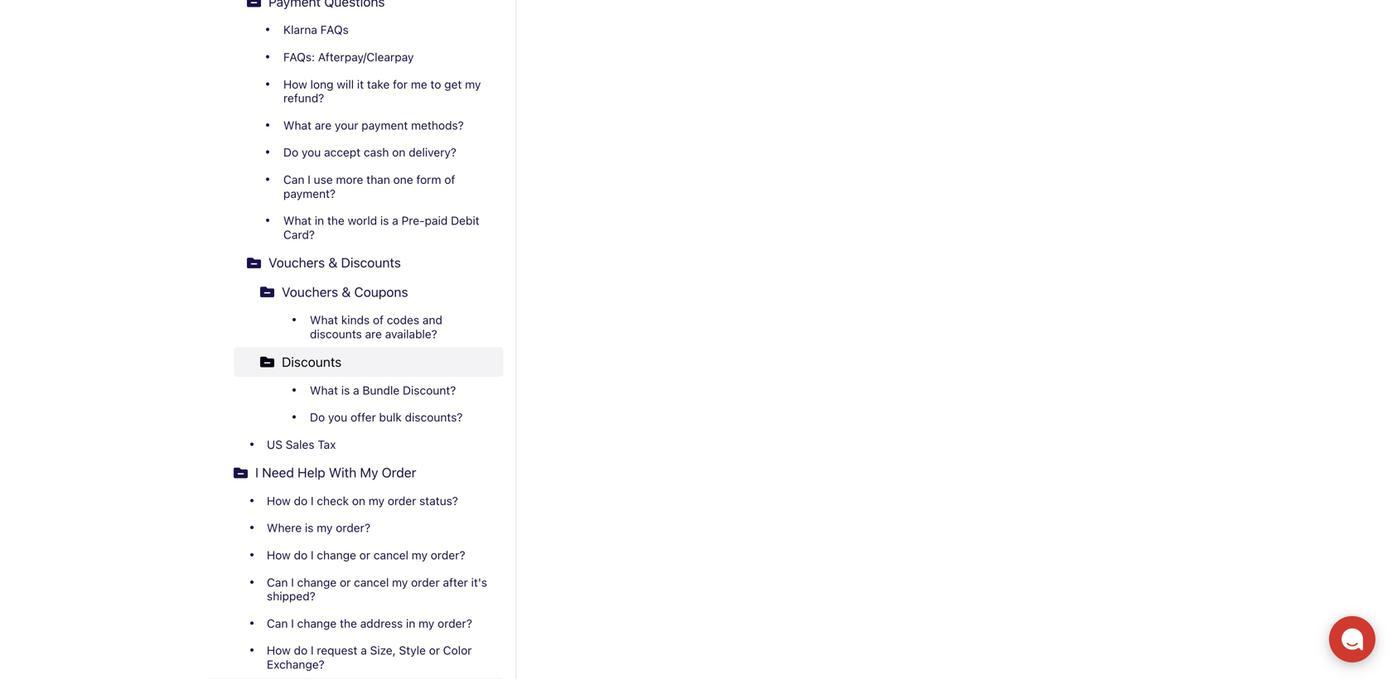 Task type: locate. For each thing, give the bounding box(es) containing it.
change up shipped?
[[297, 576, 337, 589]]

can i change the address in my order?
[[267, 617, 472, 631]]

can for can i change the address in my order?
[[267, 617, 288, 631]]

bulk
[[379, 411, 402, 424]]

what for what kinds of codes and discounts are available?
[[310, 313, 338, 327]]

1 vertical spatial you
[[328, 411, 347, 424]]

is for bundle
[[341, 384, 350, 397]]

us sales tax
[[267, 438, 336, 452]]

are
[[315, 118, 332, 132], [365, 327, 382, 341]]

you for offer
[[328, 411, 347, 424]]

do
[[283, 146, 298, 159], [310, 411, 325, 424]]

vouchers down the card?
[[268, 255, 325, 271]]

0 horizontal spatial is
[[305, 521, 314, 535]]

1 vertical spatial vouchers
[[282, 284, 338, 300]]

order left after
[[411, 576, 440, 589]]

i left check at left
[[311, 494, 314, 508]]

take
[[367, 77, 390, 91]]

1 vertical spatial of
[[373, 313, 384, 327]]

style
[[399, 644, 426, 658]]

how inside 'how do i check on my order status?' link
[[267, 494, 291, 508]]

change inside can i change or cancel my order after it's shipped?
[[297, 576, 337, 589]]

order? up the color
[[438, 617, 472, 631]]

how inside how long will it take for me to get my refund?
[[283, 77, 307, 91]]

my right get
[[465, 77, 481, 91]]

you up "use"
[[302, 146, 321, 159]]

2 do from the top
[[294, 549, 308, 562]]

how
[[283, 77, 307, 91], [267, 494, 291, 508], [267, 549, 291, 562], [267, 644, 291, 658]]

1 horizontal spatial on
[[392, 146, 406, 159]]

how inside how do i request a size, style or color exchange?
[[267, 644, 291, 658]]

can up payment?
[[283, 173, 304, 186]]

what up discounts on the left
[[310, 313, 338, 327]]

the left world at top left
[[327, 214, 345, 228]]

change up request
[[297, 617, 337, 631]]

how up exchange?
[[267, 644, 291, 658]]

1 do from the top
[[294, 494, 308, 508]]

do for do you accept cash on delivery?
[[283, 146, 298, 159]]

are left your
[[315, 118, 332, 132]]

a inside how do i request a size, style or color exchange?
[[361, 644, 367, 658]]

0 horizontal spatial do
[[283, 146, 298, 159]]

0 vertical spatial vouchers
[[268, 255, 325, 271]]

is right where
[[305, 521, 314, 535]]

0 horizontal spatial you
[[302, 146, 321, 159]]

2 vertical spatial do
[[294, 644, 308, 658]]

on right check at left
[[352, 494, 365, 508]]

1 vertical spatial on
[[352, 494, 365, 508]]

i down where is my order?
[[311, 549, 314, 562]]

1 vertical spatial can
[[267, 576, 288, 589]]

1 horizontal spatial is
[[341, 384, 350, 397]]

a left bundle
[[353, 384, 359, 397]]

2 horizontal spatial or
[[429, 644, 440, 658]]

i left need
[[255, 465, 259, 481]]

0 vertical spatial you
[[302, 146, 321, 159]]

1 horizontal spatial you
[[328, 411, 347, 424]]

it
[[357, 77, 364, 91]]

is for order?
[[305, 521, 314, 535]]

1 vertical spatial do
[[294, 549, 308, 562]]

how long will it take for me to get my refund?
[[283, 77, 481, 105]]

0 horizontal spatial &
[[328, 255, 338, 271]]

0 vertical spatial on
[[392, 146, 406, 159]]

klarna faqs link
[[234, 16, 503, 43]]

i up shipped?
[[291, 576, 294, 589]]

or down "how do i change or cancel my order?" link
[[340, 576, 351, 589]]

do for change
[[294, 549, 308, 562]]

0 horizontal spatial on
[[352, 494, 365, 508]]

0 vertical spatial &
[[328, 255, 338, 271]]

discounts down discounts on the left
[[282, 354, 342, 370]]

on right cash
[[392, 146, 406, 159]]

order
[[388, 494, 416, 508], [411, 576, 440, 589]]

what for what in the world is a pre-paid debit card?
[[283, 214, 312, 228]]

or right style
[[429, 644, 440, 658]]

how inside "how do i change or cancel my order?" link
[[267, 549, 291, 562]]

a left pre-
[[392, 214, 398, 228]]

how for how long will it take for me to get my refund?
[[283, 77, 307, 91]]

1 horizontal spatial do
[[310, 411, 325, 424]]

you for accept
[[302, 146, 321, 159]]

address
[[360, 617, 403, 631]]

help
[[298, 465, 325, 481]]

cancel
[[374, 549, 408, 562], [354, 576, 389, 589]]

order down order
[[388, 494, 416, 508]]

my
[[465, 77, 481, 91], [369, 494, 384, 508], [317, 521, 333, 535], [412, 549, 428, 562], [392, 576, 408, 589], [419, 617, 434, 631]]

of right form
[[444, 173, 455, 186]]

cancel inside can i change or cancel my order after it's shipped?
[[354, 576, 389, 589]]

0 vertical spatial a
[[392, 214, 398, 228]]

what down discounts link
[[310, 384, 338, 397]]

can for can i use more than one form of payment?
[[283, 173, 304, 186]]

1 horizontal spatial &
[[342, 284, 351, 300]]

payment
[[361, 118, 408, 132]]

you
[[302, 146, 321, 159], [328, 411, 347, 424]]

do you accept cash on delivery? link
[[234, 139, 503, 166]]

1 vertical spatial do
[[310, 411, 325, 424]]

us
[[267, 438, 283, 452]]

3 do from the top
[[294, 644, 308, 658]]

how for how do i check on my order status?
[[267, 494, 291, 508]]

faqs: afterpay/clearpay
[[283, 50, 414, 64]]

1 vertical spatial cancel
[[354, 576, 389, 589]]

a
[[392, 214, 398, 228], [353, 384, 359, 397], [361, 644, 367, 658]]

0 vertical spatial in
[[315, 214, 324, 228]]

cancel down how do i change or cancel my order?
[[354, 576, 389, 589]]

2 horizontal spatial a
[[392, 214, 398, 228]]

1 vertical spatial a
[[353, 384, 359, 397]]

or down the where is my order? link
[[359, 549, 370, 562]]

of right kinds
[[373, 313, 384, 327]]

can i change or cancel my order after it's shipped? link
[[207, 569, 503, 610]]

the up request
[[340, 617, 357, 631]]

0 vertical spatial the
[[327, 214, 345, 228]]

how for how do i change or cancel my order?
[[267, 549, 291, 562]]

do inside how do i request a size, style or color exchange?
[[294, 644, 308, 658]]

can i change or cancel my order after it's shipped?
[[267, 576, 487, 603]]

faqs
[[320, 23, 349, 37]]

i inside can i use more than one form of payment?
[[308, 173, 311, 186]]

will
[[337, 77, 354, 91]]

in up style
[[406, 617, 415, 631]]

1 vertical spatial change
[[297, 576, 337, 589]]

2 horizontal spatial is
[[380, 214, 389, 228]]

is inside the where is my order? link
[[305, 521, 314, 535]]

how up refund?
[[283, 77, 307, 91]]

2 vertical spatial or
[[429, 644, 440, 658]]

0 vertical spatial do
[[294, 494, 308, 508]]

& for discounts
[[328, 255, 338, 271]]

a left "size,"
[[361, 644, 367, 658]]

how up where
[[267, 494, 291, 508]]

how do i change or cancel my order? link
[[207, 542, 503, 569]]

can down shipped?
[[267, 617, 288, 631]]

1 vertical spatial is
[[341, 384, 350, 397]]

how long will it take for me to get my refund? link
[[234, 71, 503, 112]]

& up kinds
[[342, 284, 351, 300]]

is right world at top left
[[380, 214, 389, 228]]

2 vertical spatial a
[[361, 644, 367, 658]]

do down help
[[294, 494, 308, 508]]

0 vertical spatial is
[[380, 214, 389, 228]]

discounts up vouchers & coupons link
[[341, 255, 401, 271]]

do up payment?
[[283, 146, 298, 159]]

order? up after
[[431, 549, 465, 562]]

vouchers down vouchers & discounts
[[282, 284, 338, 300]]

vouchers & discounts
[[268, 255, 401, 271]]

do for do you offer bulk discounts?
[[310, 411, 325, 424]]

vouchers
[[268, 255, 325, 271], [282, 284, 338, 300]]

0 vertical spatial of
[[444, 173, 455, 186]]

can inside can i use more than one form of payment?
[[283, 173, 304, 186]]

do inside 'how do i check on my order status?' link
[[294, 494, 308, 508]]

vouchers for vouchers & discounts
[[268, 255, 325, 271]]

1 vertical spatial order?
[[431, 549, 465, 562]]

is left bundle
[[341, 384, 350, 397]]

1 horizontal spatial a
[[361, 644, 367, 658]]

1 horizontal spatial of
[[444, 173, 455, 186]]

open chat image
[[1341, 628, 1364, 651]]

what down refund?
[[283, 118, 312, 132]]

cancel up can i change or cancel my order after it's shipped?
[[374, 549, 408, 562]]

can inside can i change or cancel my order after it's shipped?
[[267, 576, 288, 589]]

2 vertical spatial order?
[[438, 617, 472, 631]]

0 vertical spatial do
[[283, 146, 298, 159]]

0 vertical spatial or
[[359, 549, 370, 562]]

in
[[315, 214, 324, 228], [406, 617, 415, 631]]

0 horizontal spatial in
[[315, 214, 324, 228]]

faqs:
[[283, 50, 315, 64]]

i up exchange?
[[311, 644, 314, 658]]

methods?
[[411, 118, 464, 132]]

do up tax
[[310, 411, 325, 424]]

can i use more than one form of payment? link
[[234, 166, 503, 207]]

what inside 'what kinds of codes and discounts are available?'
[[310, 313, 338, 327]]

0 vertical spatial discounts
[[341, 255, 401, 271]]

what is a bundle discount?
[[310, 384, 456, 397]]

i down shipped?
[[291, 617, 294, 631]]

do inside "how do i change or cancel my order?" link
[[294, 549, 308, 562]]

do for request
[[294, 644, 308, 658]]

& for coupons
[[342, 284, 351, 300]]

0 horizontal spatial are
[[315, 118, 332, 132]]

order? for cancel
[[431, 549, 465, 562]]

0 vertical spatial can
[[283, 173, 304, 186]]

do for check
[[294, 494, 308, 508]]

0 vertical spatial order
[[388, 494, 416, 508]]

0 horizontal spatial or
[[340, 576, 351, 589]]

can i use more than one form of payment?
[[283, 173, 455, 200]]

0 vertical spatial change
[[317, 549, 356, 562]]

0 horizontal spatial of
[[373, 313, 384, 327]]

where
[[267, 521, 302, 535]]

and
[[422, 313, 442, 327]]

discounts
[[341, 255, 401, 271], [282, 354, 342, 370]]

do down where
[[294, 549, 308, 562]]

on
[[392, 146, 406, 159], [352, 494, 365, 508]]

my down how do i change or cancel my order?
[[392, 576, 408, 589]]

1 vertical spatial &
[[342, 284, 351, 300]]

for
[[393, 77, 408, 91]]

discounts link
[[234, 348, 503, 377]]

payment?
[[283, 187, 336, 200]]

order inside can i change or cancel my order after it's shipped?
[[411, 576, 440, 589]]

change down where is my order?
[[317, 549, 356, 562]]

need
[[262, 465, 294, 481]]

are inside what are your payment methods? link
[[315, 118, 332, 132]]

in up the card?
[[315, 214, 324, 228]]

discount?
[[403, 384, 456, 397]]

is inside what is a bundle discount? link
[[341, 384, 350, 397]]

what for what is a bundle discount?
[[310, 384, 338, 397]]

a inside what in the world is a pre-paid debit card?
[[392, 214, 398, 228]]

my up style
[[419, 617, 434, 631]]

1 vertical spatial or
[[340, 576, 351, 589]]

1 horizontal spatial are
[[365, 327, 382, 341]]

1 vertical spatial in
[[406, 617, 415, 631]]

my up can i change or cancel my order after it's shipped?
[[412, 549, 428, 562]]

what kinds of codes and discounts are available? link
[[260, 307, 503, 348]]

do
[[294, 494, 308, 508], [294, 549, 308, 562], [294, 644, 308, 658]]

how down where
[[267, 549, 291, 562]]

1 horizontal spatial or
[[359, 549, 370, 562]]

what inside what in the world is a pre-paid debit card?
[[283, 214, 312, 228]]

2 vertical spatial is
[[305, 521, 314, 535]]

can up shipped?
[[267, 576, 288, 589]]

1 horizontal spatial in
[[406, 617, 415, 631]]

on for cash
[[392, 146, 406, 159]]

where is my order? link
[[207, 515, 503, 542]]

what up the card?
[[283, 214, 312, 228]]

the
[[327, 214, 345, 228], [340, 617, 357, 631]]

order? down 'how do i check on my order status?' link
[[336, 521, 370, 535]]

after
[[443, 576, 468, 589]]

accept
[[324, 146, 361, 159]]

1 vertical spatial order
[[411, 576, 440, 589]]

pre-
[[401, 214, 425, 228]]

1 vertical spatial are
[[365, 327, 382, 341]]

0 vertical spatial cancel
[[374, 549, 408, 562]]

change for or
[[297, 576, 337, 589]]

do up exchange?
[[294, 644, 308, 658]]

0 vertical spatial are
[[315, 118, 332, 132]]

2 vertical spatial can
[[267, 617, 288, 631]]

faqs: afterpay/clearpay link
[[234, 43, 503, 71]]

are down kinds
[[365, 327, 382, 341]]

& up vouchers & coupons
[[328, 255, 338, 271]]

2 vertical spatial change
[[297, 617, 337, 631]]

delivery?
[[409, 146, 456, 159]]

codes
[[387, 313, 419, 327]]

i up payment?
[[308, 173, 311, 186]]

of
[[444, 173, 455, 186], [373, 313, 384, 327]]

in inside what in the world is a pre-paid debit card?
[[315, 214, 324, 228]]

can
[[283, 173, 304, 186], [267, 576, 288, 589], [267, 617, 288, 631]]

you left 'offer'
[[328, 411, 347, 424]]

what in the world is a pre-paid debit card?
[[283, 214, 479, 241]]

your
[[335, 118, 358, 132]]



Task type: describe. For each thing, give the bounding box(es) containing it.
i inside how do i request a size, style or color exchange?
[[311, 644, 314, 658]]

or inside can i change or cancel my order after it's shipped?
[[340, 576, 351, 589]]

my inside how long will it take for me to get my refund?
[[465, 77, 481, 91]]

order for after
[[411, 576, 440, 589]]

us sales tax link
[[207, 431, 503, 458]]

shipped?
[[267, 590, 315, 603]]

world
[[348, 214, 377, 228]]

sales
[[286, 438, 314, 452]]

is inside what in the world is a pre-paid debit card?
[[380, 214, 389, 228]]

on for check
[[352, 494, 365, 508]]

get
[[444, 77, 462, 91]]

how do i check on my order status?
[[267, 494, 458, 508]]

my
[[360, 465, 378, 481]]

check
[[317, 494, 349, 508]]

than
[[366, 173, 390, 186]]

debit
[[451, 214, 479, 228]]

i inside "how do i change or cancel my order?" link
[[311, 549, 314, 562]]

where is my order?
[[267, 521, 370, 535]]

i need help with my order
[[255, 465, 416, 481]]

how do i change or cancel my order?
[[267, 549, 465, 562]]

1 vertical spatial the
[[340, 617, 357, 631]]

coupons
[[354, 284, 408, 300]]

what kinds of codes and discounts are available?
[[310, 313, 442, 341]]

or inside how do i request a size, style or color exchange?
[[429, 644, 440, 658]]

vouchers & coupons link
[[234, 277, 503, 307]]

exchange?
[[267, 658, 325, 672]]

one
[[393, 173, 413, 186]]

0 vertical spatial order?
[[336, 521, 370, 535]]

paid
[[425, 214, 448, 228]]

vouchers & discounts link
[[207, 248, 503, 277]]

of inside 'what kinds of codes and discounts are available?'
[[373, 313, 384, 327]]

klarna
[[283, 23, 317, 37]]

change for the
[[297, 617, 337, 631]]

form
[[416, 173, 441, 186]]

klarna faqs
[[283, 23, 349, 37]]

are inside 'what kinds of codes and discounts are available?'
[[365, 327, 382, 341]]

or inside "how do i change or cancel my order?" link
[[359, 549, 370, 562]]

i inside can i change or cancel my order after it's shipped?
[[291, 576, 294, 589]]

my down my
[[369, 494, 384, 508]]

can for can i change or cancel my order after it's shipped?
[[267, 576, 288, 589]]

color
[[443, 644, 472, 658]]

my inside can i change or cancel my order after it's shipped?
[[392, 576, 408, 589]]

what for what are your payment methods?
[[283, 118, 312, 132]]

order
[[382, 465, 416, 481]]

what in the world is a pre-paid debit card? link
[[234, 207, 503, 248]]

how do i request a size, style or color exchange? link
[[207, 637, 503, 678]]

refund?
[[283, 91, 324, 105]]

request
[[317, 644, 357, 658]]

do you offer bulk discounts? link
[[260, 404, 503, 431]]

long
[[310, 77, 334, 91]]

available?
[[385, 327, 437, 341]]

of inside can i use more than one form of payment?
[[444, 173, 455, 186]]

order for status?
[[388, 494, 416, 508]]

card?
[[283, 228, 315, 241]]

with
[[329, 465, 357, 481]]

how do i request a size, style or color exchange?
[[267, 644, 472, 672]]

my down check at left
[[317, 521, 333, 535]]

order? for in
[[438, 617, 472, 631]]

kinds
[[341, 313, 370, 327]]

vouchers for vouchers & coupons
[[282, 284, 338, 300]]

what are your payment methods?
[[283, 118, 464, 132]]

bundle
[[362, 384, 400, 397]]

do you accept cash on delivery?
[[283, 146, 460, 159]]

i inside i need help with my order link
[[255, 465, 259, 481]]

tax
[[318, 438, 336, 452]]

how for how do i request a size, style or color exchange?
[[267, 644, 291, 658]]

i inside the "can i change the address in my order?" link
[[291, 617, 294, 631]]

to
[[430, 77, 441, 91]]

it's
[[471, 576, 487, 589]]

status?
[[419, 494, 458, 508]]

discounts?
[[405, 411, 463, 424]]

discounts
[[310, 327, 362, 341]]

more
[[336, 173, 363, 186]]

1 vertical spatial discounts
[[282, 354, 342, 370]]

offer
[[351, 411, 376, 424]]

size,
[[370, 644, 396, 658]]

0 horizontal spatial a
[[353, 384, 359, 397]]

afterpay/clearpay
[[318, 50, 414, 64]]

what is a bundle discount? link
[[260, 377, 503, 404]]

the inside what in the world is a pre-paid debit card?
[[327, 214, 345, 228]]

i inside 'how do i check on my order status?' link
[[311, 494, 314, 508]]

cash
[[364, 146, 389, 159]]

do you offer bulk discounts?
[[310, 411, 463, 424]]

how do i check on my order status? link
[[207, 488, 503, 515]]

use
[[314, 173, 333, 186]]

what are your payment methods? link
[[234, 112, 503, 139]]

me
[[411, 77, 427, 91]]

vouchers & coupons
[[282, 284, 408, 300]]

i need help with my order link
[[207, 458, 503, 488]]

can i change the address in my order? link
[[207, 610, 503, 637]]



Task type: vqa. For each thing, say whether or not it's contained in the screenshot.
'PRODUCT'
no



